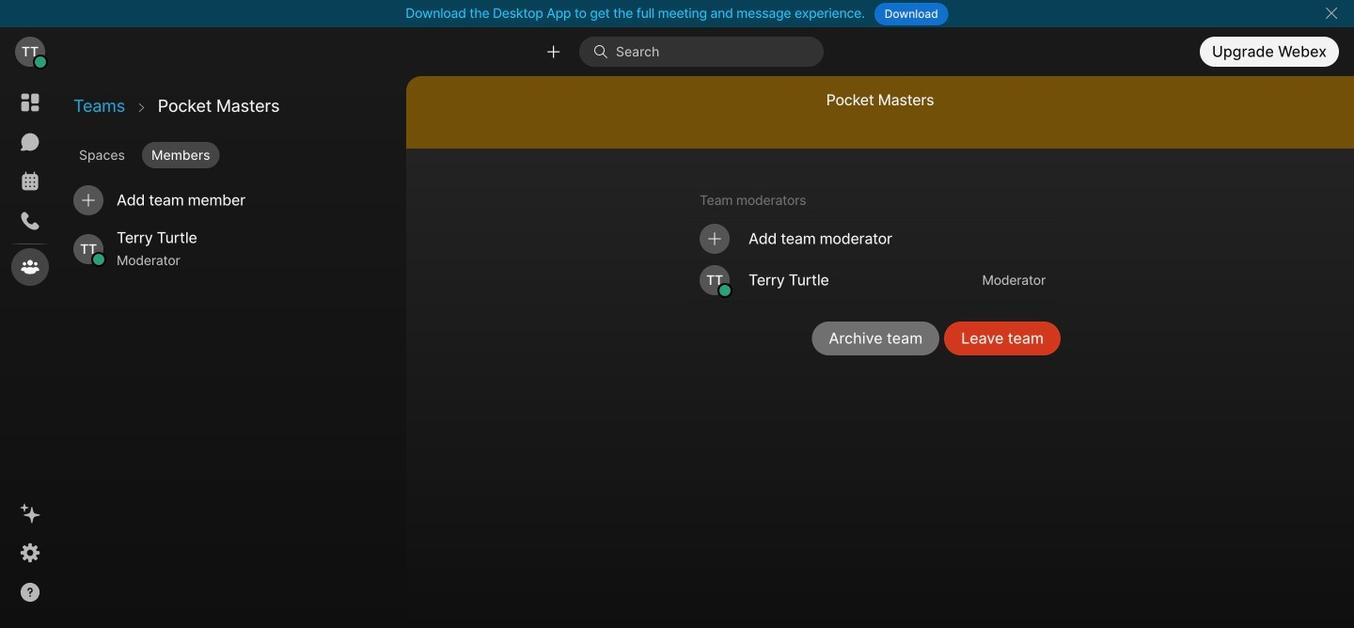 Task type: vqa. For each thing, say whether or not it's contained in the screenshot.
tab list
yes



Task type: locate. For each thing, give the bounding box(es) containing it.
1 horizontal spatial wrapper image
[[593, 44, 616, 59]]

wrapper image inside terry turtle list item
[[719, 284, 732, 297]]

webex tab list
[[11, 84, 49, 286]]

1 vertical spatial wrapper image
[[79, 191, 98, 210]]

wrapper image
[[593, 44, 616, 59], [79, 191, 98, 210]]

wrapper image
[[34, 56, 47, 69], [705, 229, 724, 248], [92, 253, 106, 266], [719, 284, 732, 297]]

team moderators list
[[685, 218, 1061, 302]]

0 vertical spatial wrapper image
[[593, 44, 616, 59]]

0 horizontal spatial wrapper image
[[79, 191, 98, 210]]

wrapper image inside terry turtlemoderator list item
[[92, 253, 106, 266]]

dashboard image
[[19, 91, 41, 114]]

meetings image
[[19, 170, 41, 193]]

tab list
[[66, 134, 404, 170]]

wrapper image right the "connect people" icon
[[593, 44, 616, 59]]

moderator element
[[117, 249, 372, 272]]

wrapper image right webex tab list
[[79, 191, 98, 210]]

messaging, has no new notifications image
[[19, 131, 41, 153]]

navigation
[[0, 76, 60, 628]]



Task type: describe. For each thing, give the bounding box(es) containing it.
settings image
[[19, 542, 41, 564]]

wrapper image inside add team moderator list item
[[705, 229, 724, 248]]

add team moderator list item
[[685, 218, 1061, 260]]

terry turtlemoderator list item
[[60, 225, 399, 274]]

teams, has no new notifications image
[[19, 256, 41, 278]]

add team member list item
[[60, 176, 399, 225]]

connect people image
[[544, 43, 563, 61]]

help image
[[19, 581, 41, 604]]

wrapper image inside the add team member "list item"
[[79, 191, 98, 210]]

calls image
[[19, 210, 41, 232]]

what's new image
[[19, 502, 41, 525]]

cancel_16 image
[[1324, 6, 1339, 21]]

terry turtle list item
[[685, 260, 1061, 301]]



